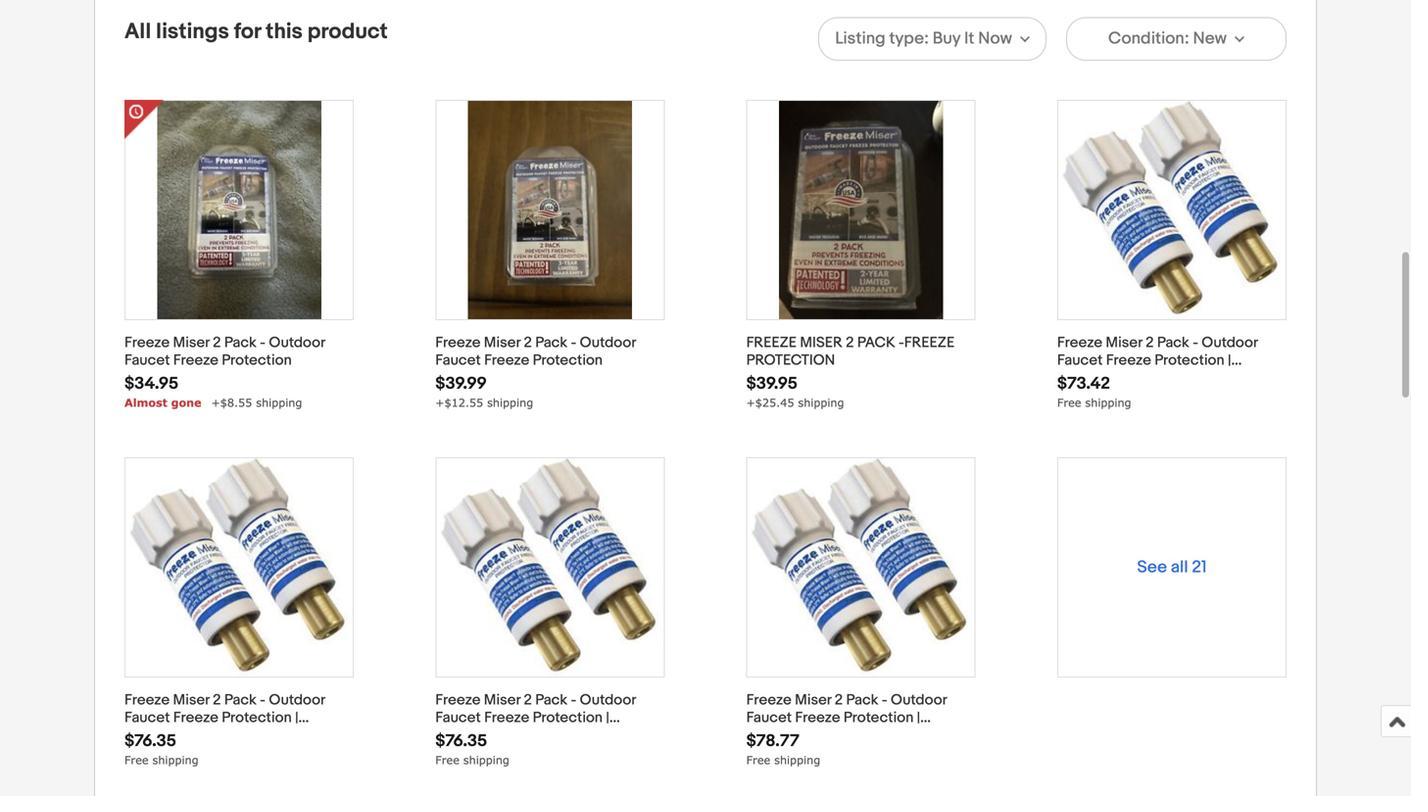 Task type: vqa. For each thing, say whether or not it's contained in the screenshot.
2 within FREEZE MISER 2 PACK -FREEZE PROTECTION $39.95 +$25.45 shipping
yes



Task type: locate. For each thing, give the bounding box(es) containing it.
free
[[1058, 396, 1082, 410], [124, 754, 149, 767], [436, 754, 460, 767], [747, 754, 771, 767]]

miser
[[173, 334, 210, 352], [484, 334, 521, 352], [1106, 334, 1143, 352], [173, 692, 210, 710], [484, 692, 521, 710], [795, 692, 832, 710]]

product
[[308, 19, 388, 45]]

0 horizontal spatial freeze miser 2 pack - outdoor faucet freeze protection link
[[124, 334, 345, 369]]

$39.99
[[436, 374, 487, 394]]

0 horizontal spatial freeze miser 2 pack - outdoor faucet freeze protection | durable replacement ... image
[[130, 459, 349, 677]]

1 horizontal spatial $76.35 list item
[[436, 458, 665, 797]]

| inside $73.42 "list item"
[[1228, 352, 1232, 369]]

pack
[[224, 334, 257, 352], [535, 334, 568, 352], [1157, 334, 1190, 352], [224, 692, 257, 710], [535, 692, 568, 710], [846, 692, 879, 710]]

| for freeze miser 2 pack - outdoor faucet freeze protection | durable replacement link
[[606, 710, 610, 727]]

1 horizontal spatial freeze miser 2 pack - outdoor faucet freeze protection image
[[468, 101, 632, 319]]

$39.95 list item
[[747, 100, 976, 458]]

freeze miser 2 pack - outdoor faucet freeze protection | durable replacement ... link for $73.42
[[1058, 334, 1278, 387]]

$34.95 list item
[[124, 100, 354, 458]]

outdoor inside freeze miser 2 pack - outdoor faucet freeze protection | durable replacement
[[580, 692, 636, 710]]

0 horizontal spatial freeze miser 2 pack - outdoor faucet freeze protection image
[[157, 101, 321, 319]]

$73.42 list item
[[1058, 100, 1287, 458]]

...
[[1206, 369, 1218, 387], [273, 727, 284, 745], [895, 727, 907, 745]]

outdoor inside "$78.77" 'list item'
[[891, 692, 947, 710]]

1 horizontal spatial freeze
[[905, 334, 955, 352]]

$76.35 for freeze miser 2 pack - outdoor faucet freeze protection | durable replacement ...
[[124, 732, 176, 752]]

new
[[1193, 28, 1227, 49]]

shipping
[[256, 396, 302, 410], [487, 396, 533, 410], [798, 396, 844, 410], [1085, 396, 1132, 410], [152, 754, 199, 767], [463, 754, 510, 767], [774, 754, 821, 767]]

condition:
[[1109, 28, 1190, 49]]

2 horizontal spatial freeze miser 2 pack - outdoor faucet freeze protection | durable replacement ... link
[[1058, 334, 1278, 387]]

2 $76.35 free shipping from the left
[[436, 732, 510, 767]]

1 freeze miser 2 pack - outdoor faucet freeze protection image from the left
[[157, 101, 321, 319]]

2
[[213, 334, 221, 352], [524, 334, 532, 352], [846, 334, 854, 352], [1146, 334, 1154, 352], [213, 692, 221, 710], [524, 692, 532, 710], [835, 692, 843, 710]]

freeze miser 2 pack - outdoor faucet freeze protection | durable replacement ... inside "$78.77" 'list item'
[[747, 692, 947, 745]]

replacement for freeze miser 2 pack - outdoor faucet freeze protection | durable replacement link
[[491, 727, 581, 745]]

2 horizontal spatial ...
[[1206, 369, 1218, 387]]

list containing $34.95
[[124, 100, 1287, 797]]

$39.99 list item
[[436, 100, 665, 458]]

1 freeze miser 2 pack - outdoor faucet freeze protection link from the left
[[124, 334, 345, 369]]

replacement for freeze miser 2 pack - outdoor faucet freeze protection | durable replacement ... link inside "$78.77" 'list item'
[[802, 727, 892, 745]]

1 horizontal spatial ...
[[895, 727, 907, 745]]

listing type: buy it now
[[835, 28, 1013, 49]]

1 horizontal spatial $76.35
[[436, 732, 487, 752]]

shipping inside freeze miser 2 pack - outdoor faucet freeze protection $34.95 almost gone +$8.55 shipping
[[256, 396, 302, 410]]

shipping inside freeze miser 2 pack - outdoor faucet freeze protection $39.99 +$12.55 shipping
[[487, 396, 533, 410]]

$76.35 list item
[[124, 458, 354, 797], [436, 458, 665, 797]]

freeze
[[124, 334, 170, 352], [436, 334, 481, 352], [1058, 334, 1103, 352], [173, 352, 219, 369], [484, 352, 530, 369], [1106, 352, 1152, 369], [124, 692, 170, 710], [436, 692, 481, 710], [747, 692, 792, 710], [173, 710, 219, 727], [484, 710, 530, 727], [795, 710, 841, 727]]

outdoor inside freeze miser 2 pack - outdoor faucet freeze protection $34.95 almost gone +$8.55 shipping
[[269, 334, 325, 352]]

2 inside "$78.77" 'list item'
[[835, 692, 843, 710]]

outdoor inside $73.42 "list item"
[[1202, 334, 1258, 352]]

2 inside freeze miser 2 pack - outdoor faucet freeze protection $39.99 +$12.55 shipping
[[524, 334, 532, 352]]

freeze miser 2 pack -freeze protection link
[[747, 334, 967, 369]]

| for freeze miser 2 pack - outdoor faucet freeze protection | durable replacement ... link inside "$78.77" 'list item'
[[917, 710, 921, 727]]

2 freeze miser 2 pack - outdoor faucet freeze protection image from the left
[[468, 101, 632, 319]]

pack inside freeze miser 2 pack - outdoor faucet freeze protection | durable replacement
[[535, 692, 568, 710]]

protection inside freeze miser 2 pack - outdoor faucet freeze protection $39.99 +$12.55 shipping
[[533, 352, 603, 369]]

$78.77 free shipping
[[747, 732, 821, 767]]

freeze miser 2 pack - outdoor faucet freeze protection | durable replacement ... link inside $73.42 "list item"
[[1058, 334, 1278, 387]]

freeze miser 2 pack - outdoor faucet freeze protection image for $39.99
[[468, 101, 632, 319]]

freeze miser 2 pack - outdoor faucet freeze protection | durable replacement ... link inside "$78.77" 'list item'
[[747, 692, 967, 745]]

outdoor
[[269, 334, 325, 352], [580, 334, 636, 352], [1202, 334, 1258, 352], [269, 692, 325, 710], [580, 692, 636, 710], [891, 692, 947, 710]]

faucet
[[124, 352, 170, 369], [436, 352, 481, 369], [1058, 352, 1103, 369], [124, 710, 170, 727], [436, 710, 481, 727], [747, 710, 792, 727]]

shipping inside $73.42 free shipping
[[1085, 396, 1132, 410]]

replacement for freeze miser 2 pack - outdoor faucet freeze protection | durable replacement ... link in $73.42 "list item"
[[1113, 369, 1203, 387]]

21
[[1192, 558, 1207, 578]]

0 horizontal spatial $76.35 free shipping
[[124, 732, 199, 767]]

faucet inside freeze miser 2 pack - outdoor faucet freeze protection | durable replacement
[[436, 710, 481, 727]]

2 inside freeze miser 2 pack - outdoor faucet freeze protection | durable replacement
[[524, 692, 532, 710]]

1 horizontal spatial freeze miser 2 pack - outdoor faucet freeze protection link
[[436, 334, 656, 369]]

... inside $73.42 "list item"
[[1206, 369, 1218, 387]]

freeze miser 2 pack - outdoor faucet freeze protection | durable replacement ... image inside $73.42 "list item"
[[1063, 101, 1282, 319]]

condition: new
[[1109, 28, 1227, 49]]

replacement inside $73.42 "list item"
[[1113, 369, 1203, 387]]

faucet inside freeze miser 2 pack - outdoor faucet freeze protection $34.95 almost gone +$8.55 shipping
[[124, 352, 170, 369]]

2 horizontal spatial freeze miser 2 pack - outdoor faucet freeze protection | durable replacement ...
[[1058, 334, 1258, 387]]

shipping inside freeze miser 2 pack -freeze protection $39.95 +$25.45 shipping
[[798, 396, 844, 410]]

... inside "$78.77" 'list item'
[[895, 727, 907, 745]]

freeze miser 2 pack - outdoor faucet freeze protection image inside '$39.99' list item
[[468, 101, 632, 319]]

0 horizontal spatial freeze miser 2 pack - outdoor faucet freeze protection | durable replacement ... link
[[124, 692, 345, 745]]

freeze miser 2 pack - outdoor faucet freeze protection link up $39.99
[[436, 334, 656, 369]]

1 $76.35 from the left
[[124, 732, 176, 752]]

protection
[[222, 352, 292, 369], [533, 352, 603, 369], [1155, 352, 1225, 369], [222, 710, 292, 727], [533, 710, 603, 727], [844, 710, 914, 727]]

all
[[1171, 558, 1189, 578]]

see
[[1137, 558, 1167, 578]]

faucet for first $76.35 list item from right
[[436, 710, 481, 727]]

freeze miser 2 pack - outdoor faucet freeze protection image
[[157, 101, 321, 319], [468, 101, 632, 319]]

1 horizontal spatial freeze miser 2 pack - outdoor faucet freeze protection | durable replacement ... image
[[752, 459, 971, 677]]

+$12.55
[[436, 396, 483, 410]]

2 $76.35 from the left
[[436, 732, 487, 752]]

all
[[124, 19, 151, 45]]

-
[[260, 334, 266, 352], [571, 334, 577, 352], [899, 334, 905, 352], [1193, 334, 1199, 352], [260, 692, 266, 710], [571, 692, 577, 710], [882, 692, 888, 710]]

pack inside $73.42 "list item"
[[1157, 334, 1190, 352]]

freeze miser 2 pack - outdoor faucet freeze protection link inside '$39.99' list item
[[436, 334, 656, 369]]

2 inside freeze miser 2 pack - outdoor faucet freeze protection $34.95 almost gone +$8.55 shipping
[[213, 334, 221, 352]]

free inside $78.77 free shipping
[[747, 754, 771, 767]]

1 horizontal spatial freeze miser 2 pack - outdoor faucet freeze protection | durable replacement ...
[[747, 692, 947, 745]]

free for freeze miser 2 pack - outdoor faucet freeze protection | durable replacement link
[[436, 754, 460, 767]]

freeze miser 2 pack - outdoor faucet freeze protection | durable replacement ... for $78.77
[[747, 692, 947, 745]]

faucet inside "$78.77" 'list item'
[[747, 710, 792, 727]]

1 $76.35 list item from the left
[[124, 458, 354, 797]]

for
[[234, 19, 261, 45]]

freeze miser 2 pack - outdoor faucet freeze protection | durable replacement ... image for $73.42
[[1063, 101, 1282, 319]]

miser inside freeze miser 2 pack - outdoor faucet freeze protection $39.99 +$12.55 shipping
[[484, 334, 521, 352]]

durable inside "$78.77" 'list item'
[[747, 727, 799, 745]]

2 freeze miser 2 pack - outdoor faucet freeze protection link from the left
[[436, 334, 656, 369]]

miser inside freeze miser 2 pack - outdoor faucet freeze protection $34.95 almost gone +$8.55 shipping
[[173, 334, 210, 352]]

0 horizontal spatial $76.35 list item
[[124, 458, 354, 797]]

1 $76.35 free shipping from the left
[[124, 732, 199, 767]]

replacement inside "$78.77" 'list item'
[[802, 727, 892, 745]]

type:
[[890, 28, 929, 49]]

1 horizontal spatial freeze miser 2 pack - outdoor faucet freeze protection | durable replacement ... link
[[747, 692, 967, 745]]

durable inside freeze miser 2 pack - outdoor faucet freeze protection | durable replacement
[[436, 727, 488, 745]]

freeze miser 2 pack - outdoor faucet freeze protection | durable replacement ... image
[[1063, 101, 1282, 319], [130, 459, 349, 677], [752, 459, 971, 677]]

free for freeze miser 2 pack - outdoor faucet freeze protection | durable replacement ... link inside "$78.77" 'list item'
[[747, 754, 771, 767]]

freeze miser 2 pack - outdoor faucet freeze protection | durable replacement ... link for $78.77
[[747, 692, 967, 745]]

outdoor inside freeze miser 2 pack - outdoor faucet freeze protection $39.99 +$12.55 shipping
[[580, 334, 636, 352]]

0 horizontal spatial $76.35
[[124, 732, 176, 752]]

freeze miser 2 pack - outdoor faucet freeze protection $34.95 almost gone +$8.55 shipping
[[124, 334, 325, 410]]

0 horizontal spatial freeze
[[747, 334, 797, 352]]

0 horizontal spatial ...
[[273, 727, 284, 745]]

outdoor for $73.42 "list item"
[[1202, 334, 1258, 352]]

... for $76.35
[[273, 727, 284, 745]]

freeze miser 2 pack - outdoor faucet freeze protection | durable replacement image
[[441, 459, 660, 677]]

| for freeze miser 2 pack - outdoor faucet freeze protection | durable replacement ... link in $73.42 "list item"
[[1228, 352, 1232, 369]]

| inside "$78.77" 'list item'
[[917, 710, 921, 727]]

free inside $73.42 free shipping
[[1058, 396, 1082, 410]]

free for $76.35's freeze miser 2 pack - outdoor faucet freeze protection | durable replacement ... link
[[124, 754, 149, 767]]

freeze miser 2 pack - outdoor faucet freeze protection link inside $34.95 list item
[[124, 334, 345, 369]]

miser inside $73.42 "list item"
[[1106, 334, 1143, 352]]

replacement inside freeze miser 2 pack - outdoor faucet freeze protection | durable replacement
[[491, 727, 581, 745]]

$73.42 free shipping
[[1058, 374, 1132, 410]]

freeze miser 2 pack - outdoor faucet freeze protection | durable replacement ... inside $76.35 list item
[[124, 692, 325, 745]]

durable
[[1058, 369, 1110, 387], [124, 727, 177, 745], [436, 727, 488, 745], [747, 727, 799, 745]]

listing
[[835, 28, 886, 49]]

freeze
[[747, 334, 797, 352], [905, 334, 955, 352]]

list
[[124, 100, 1287, 797]]

freeze right "pack" in the top of the page
[[905, 334, 955, 352]]

replacement
[[1113, 369, 1203, 387], [180, 727, 270, 745], [491, 727, 581, 745], [802, 727, 892, 745]]

$76.35
[[124, 732, 176, 752], [436, 732, 487, 752]]

protection inside freeze miser 2 pack - outdoor faucet freeze protection $34.95 almost gone +$8.55 shipping
[[222, 352, 292, 369]]

freeze miser 2 pack - outdoor faucet freeze protection link
[[124, 334, 345, 369], [436, 334, 656, 369]]

| inside freeze miser 2 pack - outdoor faucet freeze protection | durable replacement
[[606, 710, 610, 727]]

buy
[[933, 28, 961, 49]]

- inside $73.42 "list item"
[[1193, 334, 1199, 352]]

freeze miser 2 pack - outdoor faucet freeze protection | durable replacement ...
[[1058, 334, 1258, 387], [124, 692, 325, 745], [747, 692, 947, 745]]

all listings for this product
[[124, 19, 388, 45]]

freeze miser 2 pack - outdoor faucet freeze protection | durable replacement ... inside $73.42 "list item"
[[1058, 334, 1258, 387]]

1 horizontal spatial $76.35 free shipping
[[436, 732, 510, 767]]

freeze up "$39.95"
[[747, 334, 797, 352]]

|
[[1228, 352, 1232, 369], [295, 710, 299, 727], [606, 710, 610, 727], [917, 710, 921, 727]]

0 horizontal spatial freeze miser 2 pack - outdoor faucet freeze protection | durable replacement ...
[[124, 692, 325, 745]]

$76.35 free shipping
[[124, 732, 199, 767], [436, 732, 510, 767]]

this
[[266, 19, 303, 45]]

freeze miser 2 pack - outdoor faucet freeze protection image inside $34.95 list item
[[157, 101, 321, 319]]

2 horizontal spatial freeze miser 2 pack - outdoor faucet freeze protection | durable replacement ... image
[[1063, 101, 1282, 319]]

freeze miser 2 pack - outdoor faucet freeze protection | durable replacement ... image inside "$78.77" 'list item'
[[752, 459, 971, 677]]

faucet for $73.42 "list item"
[[1058, 352, 1103, 369]]

faucet inside $73.42 "list item"
[[1058, 352, 1103, 369]]

... inside $76.35 list item
[[273, 727, 284, 745]]

freeze miser 2 pack - outdoor faucet freeze protection | durable replacement ... link
[[1058, 334, 1278, 387], [124, 692, 345, 745], [747, 692, 967, 745]]

freeze miser 2 pack - outdoor faucet freeze protection link up the '+$8.55'
[[124, 334, 345, 369]]



Task type: describe. For each thing, give the bounding box(es) containing it.
freeze miser 2 pack - outdoor faucet freeze protection image for $34.95
[[157, 101, 321, 319]]

freeze miser 2 pack -freeze protection image
[[779, 101, 943, 319]]

see all 21 link
[[1059, 459, 1286, 677]]

now
[[978, 28, 1013, 49]]

freeze miser 2 pack - outdoor faucet freeze protection | durable replacement ... link for $76.35
[[124, 692, 345, 745]]

protection inside "$78.77" 'list item'
[[844, 710, 914, 727]]

pack inside freeze miser 2 pack - outdoor faucet freeze protection $39.99 +$12.55 shipping
[[535, 334, 568, 352]]

freeze miser 2 pack - outdoor faucet freeze protection link for $39.99
[[436, 334, 656, 369]]

+$25.45
[[747, 396, 794, 410]]

| for $76.35's freeze miser 2 pack - outdoor faucet freeze protection | durable replacement ... link
[[295, 710, 299, 727]]

protection inside freeze miser 2 pack - outdoor faucet freeze protection | durable replacement
[[533, 710, 603, 727]]

2 freeze from the left
[[905, 334, 955, 352]]

faucet for "$78.77" 'list item'
[[747, 710, 792, 727]]

+$8.55
[[211, 396, 252, 410]]

pack
[[858, 334, 896, 352]]

$78.77
[[747, 732, 800, 752]]

- inside freeze miser 2 pack - outdoor faucet freeze protection $34.95 almost gone +$8.55 shipping
[[260, 334, 266, 352]]

freeze miser 2 pack - outdoor faucet freeze protection | durable replacement ... image for $76.35
[[130, 459, 349, 677]]

see all 21
[[1137, 558, 1207, 578]]

freeze miser 2 pack -freeze protection $39.95 +$25.45 shipping
[[747, 334, 955, 410]]

miser inside freeze miser 2 pack - outdoor faucet freeze protection | durable replacement
[[484, 692, 521, 710]]

- inside "$78.77" 'list item'
[[882, 692, 888, 710]]

gone
[[171, 396, 202, 410]]

it
[[965, 28, 975, 49]]

free for freeze miser 2 pack - outdoor faucet freeze protection | durable replacement ... link in $73.42 "list item"
[[1058, 396, 1082, 410]]

durable inside $73.42 "list item"
[[1058, 369, 1110, 387]]

shipping inside $78.77 free shipping
[[774, 754, 821, 767]]

$34.95
[[124, 374, 179, 394]]

miser
[[800, 334, 843, 352]]

1 freeze from the left
[[747, 334, 797, 352]]

freeze miser 2 pack - outdoor faucet freeze protection | durable replacement ... for $76.35
[[124, 692, 325, 745]]

pack inside "$78.77" 'list item'
[[846, 692, 879, 710]]

outdoor for first $76.35 list item from right
[[580, 692, 636, 710]]

freeze miser 2 pack - outdoor faucet freeze protection $39.99 +$12.55 shipping
[[436, 334, 636, 410]]

2 inside $73.42 "list item"
[[1146, 334, 1154, 352]]

miser inside "$78.77" 'list item'
[[795, 692, 832, 710]]

- inside freeze miser 2 pack -freeze protection $39.95 +$25.45 shipping
[[899, 334, 905, 352]]

$76.35 free shipping for freeze miser 2 pack - outdoor faucet freeze protection | durable replacement
[[436, 732, 510, 767]]

freeze miser 2 pack - outdoor faucet freeze protection | durable replacement ... for $73.42
[[1058, 334, 1258, 387]]

$76.35 for freeze miser 2 pack - outdoor faucet freeze protection | durable replacement
[[436, 732, 487, 752]]

listings
[[156, 19, 229, 45]]

freeze miser 2 pack - outdoor faucet freeze protection | durable replacement
[[436, 692, 636, 745]]

2 $76.35 list item from the left
[[436, 458, 665, 797]]

pack inside freeze miser 2 pack - outdoor faucet freeze protection $34.95 almost gone +$8.55 shipping
[[224, 334, 257, 352]]

$78.77 list item
[[747, 458, 976, 797]]

- inside freeze miser 2 pack - outdoor faucet freeze protection $39.99 +$12.55 shipping
[[571, 334, 577, 352]]

- inside freeze miser 2 pack - outdoor faucet freeze protection | durable replacement
[[571, 692, 577, 710]]

protection
[[747, 352, 835, 369]]

... for $73.42
[[1206, 369, 1218, 387]]

... for $78.77
[[895, 727, 907, 745]]

freeze miser 2 pack - outdoor faucet freeze protection link for $34.95
[[124, 334, 345, 369]]

$73.42
[[1058, 374, 1111, 394]]

freeze miser 2 pack - outdoor faucet freeze protection | durable replacement link
[[436, 692, 656, 745]]

$39.95
[[747, 374, 798, 394]]

almost
[[124, 396, 167, 410]]

freeze miser 2 pack - outdoor faucet freeze protection | durable replacement ... image for $78.77
[[752, 459, 971, 677]]

faucet for second $76.35 list item from right
[[124, 710, 170, 727]]

$76.35 free shipping for freeze miser 2 pack - outdoor faucet freeze protection | durable replacement ...
[[124, 732, 199, 767]]

faucet inside freeze miser 2 pack - outdoor faucet freeze protection $39.99 +$12.55 shipping
[[436, 352, 481, 369]]

replacement for $76.35's freeze miser 2 pack - outdoor faucet freeze protection | durable replacement ... link
[[180, 727, 270, 745]]

2 inside freeze miser 2 pack -freeze protection $39.95 +$25.45 shipping
[[846, 334, 854, 352]]

outdoor for "$78.77" 'list item'
[[891, 692, 947, 710]]

protection inside $73.42 "list item"
[[1155, 352, 1225, 369]]

outdoor for second $76.35 list item from right
[[269, 692, 325, 710]]



